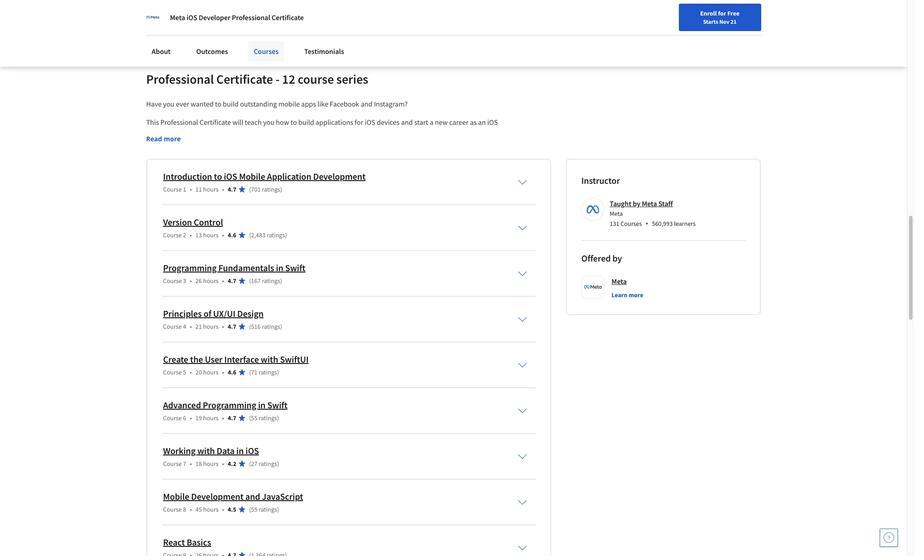 Task type: locate. For each thing, give the bounding box(es) containing it.
a
[[430, 118, 434, 127], [360, 129, 364, 138]]

hours
[[203, 185, 219, 194], [203, 231, 219, 239], [203, 277, 219, 285], [203, 323, 219, 331], [203, 369, 219, 377], [203, 414, 219, 423], [203, 460, 219, 468], [203, 506, 219, 514]]

1 vertical spatial courses
[[621, 220, 643, 228]]

a left new
[[430, 118, 434, 127]]

1 horizontal spatial mobile
[[239, 171, 265, 182]]

1 vertical spatial swift
[[268, 400, 288, 411]]

1 horizontal spatial build
[[299, 118, 314, 127]]

1
[[183, 185, 186, 194]]

taught by meta staff link
[[610, 199, 674, 208]]

a right run in the top left of the page
[[360, 129, 364, 138]]

in down ( 71 ratings )
[[258, 400, 266, 411]]

applications
[[316, 118, 354, 127]]

7
[[183, 460, 186, 468]]

3 ( from the top
[[249, 277, 251, 285]]

offered by
[[582, 253, 623, 264]]

for up nov
[[719, 9, 727, 17]]

( 516 ratings )
[[249, 323, 282, 331]]

mobile development and javascript link
[[163, 491, 303, 503]]

outcomes link
[[191, 41, 234, 61]]

more
[[164, 135, 181, 143], [629, 291, 644, 299]]

course left 8
[[163, 506, 182, 514]]

1 4.6 from the top
[[228, 231, 237, 239]]

starts
[[704, 18, 719, 25]]

you inside this professional certificate will teach you how to build applications for ios devices and start a new career as an ios developer. by the end of this program, you'll be able to create and run a mobile app powered by ios operating systems.
[[263, 118, 275, 127]]

introduction
[[163, 171, 212, 182]]

2 vertical spatial professional
[[161, 118, 198, 127]]

5 ( from the top
[[249, 369, 251, 377]]

by inside the taught by meta staff meta 131 courses • 560,993 learners
[[633, 199, 641, 208]]

meta ios developer professional certificate
[[170, 13, 304, 22]]

mobile development and javascript
[[163, 491, 303, 503]]

run
[[348, 129, 359, 138]]

new
[[680, 11, 692, 19]]

programming fundamentals in swift link
[[163, 262, 306, 274]]

8 course from the top
[[163, 506, 182, 514]]

hours right 19
[[203, 414, 219, 423]]

2 4.6 from the top
[[228, 369, 237, 377]]

4.7 for to
[[228, 185, 237, 194]]

0 vertical spatial courses
[[254, 47, 279, 56]]

0 vertical spatial by
[[430, 129, 437, 138]]

certificate inside this professional certificate will teach you how to build applications for ios devices and start a new career as an ios developer. by the end of this program, you'll be able to create and run a mobile app powered by ios operating systems.
[[200, 118, 231, 127]]

build up able
[[299, 118, 314, 127]]

ratings right 27
[[259, 460, 277, 468]]

development down run in the top left of the page
[[313, 171, 366, 182]]

ratings for programming fundamentals in swift
[[262, 277, 281, 285]]

1 ( 55 ratings ) from the top
[[249, 414, 279, 423]]

mobile up 8
[[163, 491, 190, 503]]

course for create the user interface with swiftui
[[163, 369, 182, 377]]

0 vertical spatial for
[[719, 9, 727, 17]]

• right 4
[[190, 323, 192, 331]]

you
[[163, 99, 175, 108], [263, 118, 275, 127]]

mobile down devices
[[365, 129, 387, 138]]

8
[[183, 506, 186, 514]]

courses right 131
[[621, 220, 643, 228]]

professional up ever
[[146, 71, 214, 87]]

working
[[163, 446, 196, 457]]

coursera career certificate image
[[589, 0, 741, 51]]

0 vertical spatial the
[[190, 129, 200, 138]]

55 for in
[[251, 414, 258, 423]]

development up 4.5
[[191, 491, 244, 503]]

1 vertical spatial 21
[[196, 323, 202, 331]]

0 horizontal spatial build
[[223, 99, 239, 108]]

7 hours from the top
[[203, 460, 219, 468]]

( for control
[[249, 231, 251, 239]]

ratings down introduction to ios mobile application development link
[[262, 185, 281, 194]]

mobile inside this professional certificate will teach you how to build applications for ios devices and start a new career as an ios developer. by the end of this program, you'll be able to create and run a mobile app powered by ios operating systems.
[[365, 129, 387, 138]]

series
[[337, 71, 369, 87]]

certificate left review
[[272, 13, 304, 22]]

version control
[[163, 217, 223, 228]]

0 horizontal spatial with
[[198, 446, 215, 457]]

• left 560,993
[[646, 219, 649, 229]]

0 vertical spatial development
[[313, 171, 366, 182]]

mobile
[[279, 99, 300, 108], [365, 129, 387, 138]]

your
[[667, 11, 679, 19], [257, 14, 271, 23]]

swift for advanced programming in swift
[[268, 400, 288, 411]]

71
[[251, 369, 258, 377]]

• down advanced programming in swift link
[[222, 414, 224, 423]]

5 hours from the top
[[203, 369, 219, 377]]

in
[[249, 14, 255, 23], [276, 262, 284, 274], [258, 400, 266, 411], [237, 446, 244, 457]]

0 horizontal spatial your
[[257, 14, 271, 23]]

offered
[[582, 253, 611, 264]]

) for programming fundamentals in swift
[[281, 277, 282, 285]]

0 horizontal spatial 21
[[196, 323, 202, 331]]

for inside this professional certificate will teach you how to build applications for ios devices and start a new career as an ios developer. by the end of this program, you'll be able to create and run a mobile app powered by ios operating systems.
[[355, 118, 364, 127]]

ratings for working with data in ios
[[259, 460, 277, 468]]

course for introduction to ios mobile application development
[[163, 185, 182, 194]]

4.7 down ux/ui
[[228, 323, 237, 331]]

0 horizontal spatial development
[[191, 491, 244, 503]]

user
[[205, 354, 223, 365]]

by right offered
[[613, 253, 623, 264]]

professional up by
[[161, 118, 198, 127]]

working with data in ios
[[163, 446, 259, 457]]

0 vertical spatial of
[[214, 129, 220, 138]]

( for to
[[249, 185, 251, 194]]

enroll
[[701, 9, 718, 17]]

) for advanced programming in swift
[[277, 414, 279, 423]]

the inside this professional certificate will teach you how to build applications for ios devices and start a new career as an ios developer. by the end of this program, you'll be able to create and run a mobile app powered by ios operating systems.
[[190, 129, 200, 138]]

2 ( 55 ratings ) from the top
[[249, 506, 279, 514]]

6 ( from the top
[[249, 414, 251, 423]]

course for mobile development and javascript
[[163, 506, 182, 514]]

0 vertical spatial ( 55 ratings )
[[249, 414, 279, 423]]

1 horizontal spatial more
[[629, 291, 644, 299]]

swift down ( 71 ratings )
[[268, 400, 288, 411]]

0 vertical spatial you
[[163, 99, 175, 108]]

in right media
[[249, 14, 255, 23]]

( 55 ratings )
[[249, 414, 279, 423], [249, 506, 279, 514]]

courses
[[254, 47, 279, 56], [621, 220, 643, 228]]

5 course from the top
[[163, 369, 182, 377]]

introduction to ios mobile application development
[[163, 171, 366, 182]]

4.7
[[228, 185, 237, 194], [228, 277, 237, 285], [228, 323, 237, 331], [228, 414, 237, 423]]

0 horizontal spatial for
[[355, 118, 364, 127]]

4.7 down programming fundamentals in swift
[[228, 277, 237, 285]]

1 vertical spatial 55
[[251, 506, 258, 514]]

1 hours from the top
[[203, 185, 219, 194]]

1 vertical spatial mobile
[[163, 491, 190, 503]]

3 hours from the top
[[203, 277, 219, 285]]

20
[[196, 369, 202, 377]]

more right read
[[164, 135, 181, 143]]

ratings right 2,483
[[267, 231, 285, 239]]

more for learn more
[[629, 291, 644, 299]]

1 vertical spatial for
[[355, 118, 364, 127]]

( for the
[[249, 369, 251, 377]]

1 ( from the top
[[249, 185, 251, 194]]

1 vertical spatial certificate
[[217, 71, 273, 87]]

21 right 4
[[196, 323, 202, 331]]

0 vertical spatial with
[[261, 354, 278, 365]]

hours right 13
[[203, 231, 219, 239]]

( 55 ratings ) down the advanced programming in swift
[[249, 414, 279, 423]]

you up you'll
[[263, 118, 275, 127]]

( 55 ratings ) down javascript
[[249, 506, 279, 514]]

0 vertical spatial 55
[[251, 414, 258, 423]]

swift
[[285, 262, 306, 274], [268, 400, 288, 411]]

0 horizontal spatial more
[[164, 135, 181, 143]]

find
[[654, 11, 666, 19]]

course 8 • 45 hours •
[[163, 506, 224, 514]]

courses up professional certificate - 12 course series
[[254, 47, 279, 56]]

0 vertical spatial mobile
[[279, 99, 300, 108]]

more right learn
[[629, 291, 644, 299]]

) for principles of ux/ui design
[[281, 323, 282, 331]]

1 vertical spatial build
[[299, 118, 314, 127]]

professional right "developer"
[[232, 13, 271, 22]]

for inside enroll for free starts nov 21
[[719, 9, 727, 17]]

• down ux/ui
[[222, 323, 224, 331]]

3
[[183, 277, 186, 285]]

ratings right 167
[[262, 277, 281, 285]]

1 4.7 from the top
[[228, 185, 237, 194]]

1 horizontal spatial a
[[430, 118, 434, 127]]

programming up course 6 • 19 hours •
[[203, 400, 257, 411]]

( down advanced programming in swift link
[[249, 414, 251, 423]]

able
[[292, 129, 305, 138]]

4.6 down create the user interface with swiftui
[[228, 369, 237, 377]]

1 vertical spatial development
[[191, 491, 244, 503]]

nov
[[720, 18, 730, 25]]

you'll
[[264, 129, 281, 138]]

21 inside enroll for free starts nov 21
[[731, 18, 737, 25]]

programming
[[163, 262, 217, 274], [203, 400, 257, 411]]

167
[[251, 277, 261, 285]]

1 vertical spatial 4.6
[[228, 369, 237, 377]]

4.7 down advanced programming in swift link
[[228, 414, 237, 423]]

4.7 for of
[[228, 323, 237, 331]]

have you ever wanted to build outstanding mobile apps like facebook and instagram?
[[146, 99, 408, 108]]

mobile up how on the left top of page
[[279, 99, 300, 108]]

more inside button
[[164, 135, 181, 143]]

start
[[415, 118, 429, 127]]

) for version control
[[285, 231, 287, 239]]

find your new career
[[654, 11, 711, 19]]

hours for programming
[[203, 414, 219, 423]]

2 horizontal spatial by
[[633, 199, 641, 208]]

• right 1
[[190, 185, 192, 194]]

6 hours from the top
[[203, 414, 219, 423]]

1 horizontal spatial of
[[214, 129, 220, 138]]

you left ever
[[163, 99, 175, 108]]

5
[[183, 369, 186, 377]]

4 ( from the top
[[249, 323, 251, 331]]

1 vertical spatial mobile
[[365, 129, 387, 138]]

course 4 • 21 hours •
[[163, 323, 224, 331]]

4 4.7 from the top
[[228, 414, 237, 423]]

4 course from the top
[[163, 323, 182, 331]]

ratings for mobile development and javascript
[[259, 506, 277, 514]]

end
[[201, 129, 213, 138]]

career
[[450, 118, 469, 127]]

build
[[223, 99, 239, 108], [299, 118, 314, 127]]

• right "3"
[[190, 277, 192, 285]]

1 vertical spatial you
[[263, 118, 275, 127]]

2 vertical spatial certificate
[[200, 118, 231, 127]]

8 hours from the top
[[203, 506, 219, 514]]

learn
[[612, 291, 628, 299]]

of left this
[[214, 129, 220, 138]]

be
[[283, 129, 290, 138]]

by down new
[[430, 129, 437, 138]]

0 horizontal spatial a
[[360, 129, 364, 138]]

fundamentals
[[219, 262, 274, 274]]

0 horizontal spatial by
[[430, 129, 437, 138]]

4 hours from the top
[[203, 323, 219, 331]]

ratings down javascript
[[259, 506, 277, 514]]

• down control
[[222, 231, 224, 239]]

( down introduction to ios mobile application development link
[[249, 185, 251, 194]]

1 vertical spatial the
[[190, 354, 203, 365]]

course left 2
[[163, 231, 182, 239]]

1 horizontal spatial with
[[261, 354, 278, 365]]

0 horizontal spatial you
[[163, 99, 175, 108]]

hours for development
[[203, 506, 219, 514]]

3 4.7 from the top
[[228, 323, 237, 331]]

1 course from the top
[[163, 185, 182, 194]]

1 horizontal spatial courses
[[621, 220, 643, 228]]

8 ( from the top
[[249, 506, 251, 514]]

1 55 from the top
[[251, 414, 258, 423]]

7 course from the top
[[163, 460, 182, 468]]

react basics link
[[163, 537, 211, 549]]

course for advanced programming in swift
[[163, 414, 182, 423]]

ratings right 71
[[259, 369, 277, 377]]

1 vertical spatial a
[[360, 129, 364, 138]]

with
[[261, 354, 278, 365], [198, 446, 215, 457]]

0 vertical spatial build
[[223, 99, 239, 108]]

1 horizontal spatial by
[[613, 253, 623, 264]]

1 horizontal spatial you
[[263, 118, 275, 127]]

2 vertical spatial by
[[613, 253, 623, 264]]

ratings for principles of ux/ui design
[[262, 323, 281, 331]]

developer.
[[146, 129, 179, 138]]

your left performance
[[257, 14, 271, 23]]

1 horizontal spatial for
[[719, 9, 727, 17]]

hours right 26
[[203, 277, 219, 285]]

of left ux/ui
[[204, 308, 212, 320]]

1 vertical spatial of
[[204, 308, 212, 320]]

1 horizontal spatial 21
[[731, 18, 737, 25]]

more inside button
[[629, 291, 644, 299]]

( 27 ratings )
[[249, 460, 279, 468]]

( right 4.5
[[249, 506, 251, 514]]

55 down advanced programming in swift link
[[251, 414, 258, 423]]

and left javascript
[[246, 491, 260, 503]]

( down design
[[249, 323, 251, 331]]

0 vertical spatial swift
[[285, 262, 306, 274]]

ratings down the advanced programming in swift
[[259, 414, 277, 423]]

certificate
[[272, 13, 304, 22], [217, 71, 273, 87], [200, 118, 231, 127]]

ratings right 516
[[262, 323, 281, 331]]

ratings
[[262, 185, 281, 194], [267, 231, 285, 239], [262, 277, 281, 285], [262, 323, 281, 331], [259, 369, 277, 377], [259, 414, 277, 423], [259, 460, 277, 468], [259, 506, 277, 514]]

( for of
[[249, 323, 251, 331]]

7 ( from the top
[[249, 460, 251, 468]]

the right by
[[190, 129, 200, 138]]

21 down free
[[731, 18, 737, 25]]

enroll for free starts nov 21
[[701, 9, 740, 25]]

0 vertical spatial 21
[[731, 18, 737, 25]]

ratings for advanced programming in swift
[[259, 414, 277, 423]]

2 ( from the top
[[249, 231, 251, 239]]

teach
[[245, 118, 262, 127]]

app
[[388, 129, 400, 138]]

hours down principles of ux/ui design link
[[203, 323, 219, 331]]

) for working with data in ios
[[277, 460, 279, 468]]

working with data in ios link
[[163, 446, 259, 457]]

free
[[728, 9, 740, 17]]

principles of ux/ui design link
[[163, 308, 264, 320]]

None search field
[[131, 6, 350, 24]]

build inside this professional certificate will teach you how to build applications for ios devices and start a new career as an ios developer. by the end of this program, you'll be able to create and run a mobile app powered by ios operating systems.
[[299, 118, 314, 127]]

2 4.7 from the top
[[228, 277, 237, 285]]

1 vertical spatial ( 55 ratings )
[[249, 506, 279, 514]]

course 1 • 11 hours •
[[163, 185, 224, 194]]

design
[[237, 308, 264, 320]]

) for mobile development and javascript
[[277, 506, 279, 514]]

programming up course 3 • 26 hours •
[[163, 262, 217, 274]]

certificate up end
[[200, 118, 231, 127]]

javascript
[[262, 491, 303, 503]]

2 hours from the top
[[203, 231, 219, 239]]

1 horizontal spatial mobile
[[365, 129, 387, 138]]

the
[[190, 129, 200, 138], [190, 354, 203, 365]]

in up ( 167 ratings )
[[276, 262, 284, 274]]

2 55 from the top
[[251, 506, 258, 514]]

55
[[251, 414, 258, 423], [251, 506, 258, 514]]

course left "6"
[[163, 414, 182, 423]]

• inside the taught by meta staff meta 131 courses • 560,993 learners
[[646, 219, 649, 229]]

26
[[196, 277, 202, 285]]

build up will
[[223, 99, 239, 108]]

devices
[[377, 118, 400, 127]]

4.6 left 2,483
[[228, 231, 237, 239]]

create the user interface with swiftui link
[[163, 354, 309, 365]]

course left 1
[[163, 185, 182, 194]]

course left 4
[[163, 323, 182, 331]]

your right find
[[667, 11, 679, 19]]

1 vertical spatial more
[[629, 291, 644, 299]]

mobile up 701
[[239, 171, 265, 182]]

hours right 11 at the left top of page
[[203, 185, 219, 194]]

basics
[[187, 537, 211, 549]]

learn more button
[[612, 291, 644, 300]]

3 course from the top
[[163, 277, 182, 285]]

meta up learn
[[612, 277, 627, 286]]

professional inside this professional certificate will teach you how to build applications for ios devices and start a new career as an ios developer. by the end of this program, you'll be able to create and run a mobile app powered by ios operating systems.
[[161, 118, 198, 127]]

version control link
[[163, 217, 223, 228]]

course left 5
[[163, 369, 182, 377]]

in right data
[[237, 446, 244, 457]]

ios
[[187, 13, 197, 22], [365, 118, 376, 127], [488, 118, 498, 127], [439, 129, 449, 138], [224, 171, 237, 182], [246, 446, 259, 457]]

2 course from the top
[[163, 231, 182, 239]]

hours right 20
[[203, 369, 219, 377]]

with up ( 71 ratings )
[[261, 354, 278, 365]]

0 vertical spatial 4.6
[[228, 231, 237, 239]]

( down fundamentals
[[249, 277, 251, 285]]

by right taught
[[633, 199, 641, 208]]

0 vertical spatial more
[[164, 135, 181, 143]]

of inside this professional certificate will teach you how to build applications for ios devices and start a new career as an ios developer. by the end of this program, you'll be able to create and run a mobile app powered by ios operating systems.
[[214, 129, 220, 138]]

55 right 4.5
[[251, 506, 258, 514]]

learn more
[[612, 291, 644, 299]]

6 course from the top
[[163, 414, 182, 423]]

ratings for version control
[[267, 231, 285, 239]]

1 vertical spatial by
[[633, 199, 641, 208]]

hours right 45
[[203, 506, 219, 514]]

certificate up outstanding
[[217, 71, 273, 87]]

the up 20
[[190, 354, 203, 365]]



Task type: vqa. For each thing, say whether or not it's contained in the screenshot.
Project Manager image
no



Task type: describe. For each thing, give the bounding box(es) containing it.
will
[[233, 118, 244, 127]]

2
[[183, 231, 186, 239]]

have
[[146, 99, 162, 108]]

hours for the
[[203, 369, 219, 377]]

to up 'course 1 • 11 hours •'
[[214, 171, 222, 182]]

by for offered by
[[613, 253, 623, 264]]

6
[[183, 414, 186, 423]]

1 vertical spatial programming
[[203, 400, 257, 411]]

• right 7
[[190, 460, 192, 468]]

to right the wanted
[[215, 99, 222, 108]]

• down user
[[222, 369, 224, 377]]

instructor
[[582, 175, 621, 186]]

4.6 for control
[[228, 231, 237, 239]]

) for introduction to ios mobile application development
[[281, 185, 282, 194]]

0 vertical spatial certificate
[[272, 13, 304, 22]]

0 vertical spatial a
[[430, 118, 434, 127]]

and down applications on the top
[[335, 129, 347, 138]]

course for working with data in ios
[[163, 460, 182, 468]]

principles of ux/ui design
[[163, 308, 264, 320]]

meta image
[[146, 11, 159, 24]]

by
[[180, 129, 188, 138]]

course 5 • 20 hours •
[[163, 369, 224, 377]]

about link
[[146, 41, 176, 61]]

learners
[[675, 220, 696, 228]]

1 horizontal spatial your
[[667, 11, 679, 19]]

701
[[251, 185, 261, 194]]

18
[[196, 460, 202, 468]]

courses inside the taught by meta staff meta 131 courses • 560,993 learners
[[621, 220, 643, 228]]

ratings for introduction to ios mobile application development
[[262, 185, 281, 194]]

0 vertical spatial programming
[[163, 262, 217, 274]]

testimonials link
[[299, 41, 350, 61]]

hours for with
[[203, 460, 219, 468]]

1 vertical spatial with
[[198, 446, 215, 457]]

as
[[470, 118, 477, 127]]

( 55 ratings ) for javascript
[[249, 506, 279, 514]]

how
[[276, 118, 289, 127]]

course for principles of ux/ui design
[[163, 323, 182, 331]]

0 horizontal spatial of
[[204, 308, 212, 320]]

( for fundamentals
[[249, 277, 251, 285]]

0 horizontal spatial mobile
[[279, 99, 300, 108]]

react
[[163, 537, 185, 549]]

1 vertical spatial professional
[[146, 71, 214, 87]]

2,483
[[251, 231, 266, 239]]

on
[[187, 14, 195, 23]]

( for development
[[249, 506, 251, 514]]

ratings for create the user interface with swiftui
[[259, 369, 277, 377]]

1 horizontal spatial development
[[313, 171, 366, 182]]

programming fundamentals in swift
[[163, 262, 306, 274]]

( 55 ratings ) for swift
[[249, 414, 279, 423]]

and right media
[[236, 14, 248, 23]]

it
[[181, 14, 185, 23]]

• right 11 at the left top of page
[[222, 185, 224, 194]]

) for create the user interface with swiftui
[[277, 369, 279, 377]]

this professional certificate will teach you how to build applications for ios devices and start a new career as an ios developer. by the end of this program, you'll be able to create and run a mobile app powered by ios operating systems.
[[146, 118, 508, 138]]

swiftui
[[280, 354, 309, 365]]

developer
[[199, 13, 231, 22]]

13
[[196, 231, 202, 239]]

hours for to
[[203, 185, 219, 194]]

help center image
[[884, 533, 895, 544]]

• left 4.2
[[222, 460, 224, 468]]

ever
[[176, 99, 189, 108]]

and up powered
[[401, 118, 413, 127]]

by inside this professional certificate will teach you how to build applications for ios devices and start a new career as an ios developer. by the end of this program, you'll be able to create and run a mobile app powered by ios operating systems.
[[430, 129, 437, 138]]

an
[[479, 118, 486, 127]]

by for taught by meta staff meta 131 courses • 560,993 learners
[[633, 199, 641, 208]]

and right facebook
[[361, 99, 373, 108]]

powered
[[401, 129, 428, 138]]

taught
[[610, 199, 632, 208]]

course
[[298, 71, 334, 87]]

19
[[196, 414, 202, 423]]

create the user interface with swiftui
[[163, 354, 309, 365]]

taught by meta staff image
[[583, 200, 603, 220]]

4.7 for programming
[[228, 414, 237, 423]]

courses link
[[248, 41, 284, 61]]

• down programming fundamentals in swift
[[222, 277, 224, 285]]

course 6 • 19 hours •
[[163, 414, 224, 423]]

taught by meta staff meta 131 courses • 560,993 learners
[[610, 199, 696, 229]]

testimonials
[[305, 47, 344, 56]]

45
[[196, 506, 202, 514]]

social
[[196, 14, 214, 23]]

meta up 131
[[610, 210, 623, 218]]

4.5
[[228, 506, 237, 514]]

0 vertical spatial mobile
[[239, 171, 265, 182]]

share
[[162, 14, 180, 23]]

course 7 • 18 hours •
[[163, 460, 224, 468]]

react basics
[[163, 537, 211, 549]]

4.2
[[228, 460, 237, 468]]

advanced
[[163, 400, 201, 411]]

to right able
[[307, 129, 313, 138]]

read more
[[146, 135, 181, 143]]

4.7 for fundamentals
[[228, 277, 237, 285]]

more for read more
[[164, 135, 181, 143]]

• right 8
[[190, 506, 192, 514]]

principles
[[163, 308, 202, 320]]

( 167 ratings )
[[249, 277, 282, 285]]

0 horizontal spatial courses
[[254, 47, 279, 56]]

meta left staff
[[642, 199, 658, 208]]

career
[[694, 11, 711, 19]]

• left 4.5
[[222, 506, 224, 514]]

wanted
[[191, 99, 214, 108]]

4
[[183, 323, 186, 331]]

program,
[[235, 129, 263, 138]]

0 horizontal spatial mobile
[[163, 491, 190, 503]]

( for with
[[249, 460, 251, 468]]

instagram?
[[374, 99, 408, 108]]

131
[[610, 220, 620, 228]]

to right how on the left top of page
[[291, 118, 297, 127]]

hours for control
[[203, 231, 219, 239]]

staff
[[659, 199, 674, 208]]

course for version control
[[163, 231, 182, 239]]

swift for programming fundamentals in swift
[[285, 262, 306, 274]]

new
[[435, 118, 448, 127]]

about
[[152, 47, 171, 56]]

operating
[[451, 129, 480, 138]]

hours for of
[[203, 323, 219, 331]]

560,993
[[653, 220, 673, 228]]

find your new career link
[[649, 9, 716, 21]]

review
[[313, 14, 333, 23]]

outcomes
[[196, 47, 228, 56]]

( for programming
[[249, 414, 251, 423]]

read
[[146, 135, 162, 143]]

meta left on
[[170, 13, 185, 22]]

55 for and
[[251, 506, 258, 514]]

systems.
[[482, 129, 508, 138]]

course 3 • 26 hours •
[[163, 277, 224, 285]]

• right 2
[[190, 231, 192, 239]]

meta link
[[612, 276, 627, 287]]

course for programming fundamentals in swift
[[163, 277, 182, 285]]

27
[[251, 460, 258, 468]]

introduction to ios mobile application development link
[[163, 171, 366, 182]]

facebook
[[330, 99, 360, 108]]

4.6 for the
[[228, 369, 237, 377]]

this
[[222, 129, 233, 138]]

11
[[196, 185, 202, 194]]

• right 5
[[190, 369, 192, 377]]

hours for fundamentals
[[203, 277, 219, 285]]

0 vertical spatial professional
[[232, 13, 271, 22]]

data
[[217, 446, 235, 457]]

• right "6"
[[190, 414, 192, 423]]



